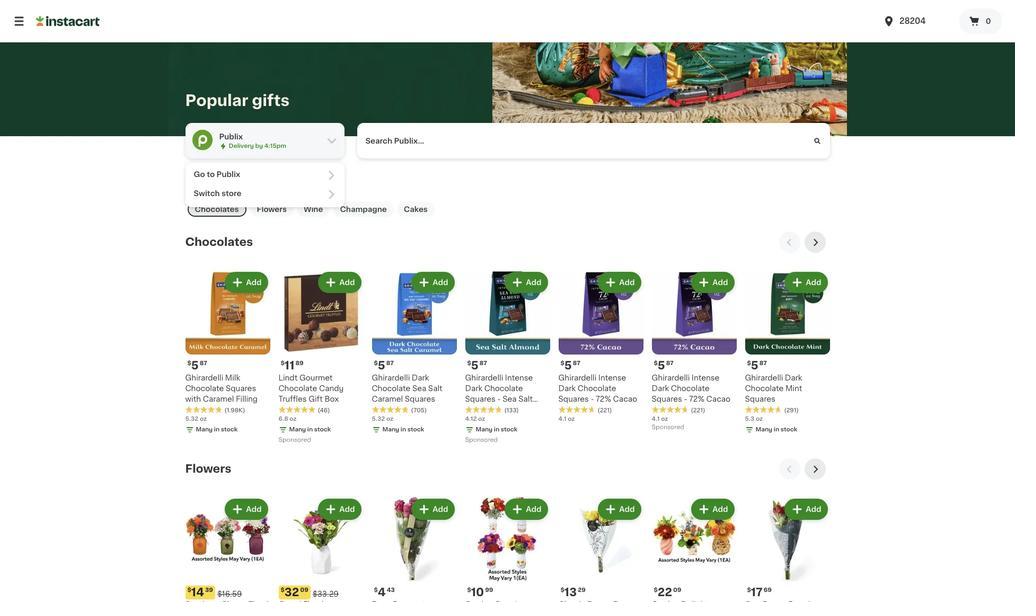 Task type: vqa. For each thing, say whether or not it's contained in the screenshot.


Task type: describe. For each thing, give the bounding box(es) containing it.
gifts
[[252, 93, 290, 108]]

ghirardelli inside the ghirardelli dark chocolate sea salt caramel squares
[[372, 375, 410, 382]]

product group containing 14
[[185, 497, 270, 603]]

$32.09 original price: $33.29 element
[[279, 586, 364, 600]]

flowers inside button
[[257, 206, 287, 213]]

4.12 oz
[[465, 417, 485, 422]]

milk
[[225, 375, 240, 382]]

chocolate inside ghirardelli intense dark chocolate squares - sea salt soiree
[[485, 385, 523, 393]]

chocolates button
[[187, 202, 246, 217]]

delivery by 4:15pm
[[229, 143, 286, 149]]

2 ghirardelli intense dark chocolate squares - 72% cacao from the left
[[652, 375, 731, 403]]

switch store button
[[194, 188, 336, 201]]

1 72% from the left
[[596, 396, 612, 403]]

43
[[387, 588, 395, 594]]

6 87 from the left
[[760, 361, 767, 367]]

6.8 oz
[[279, 417, 297, 422]]

28204 button
[[883, 6, 947, 36]]

5 $ 5 87 from the left
[[654, 360, 674, 371]]

harris teeter logo image
[[199, 169, 215, 185]]

2 4.1 from the left
[[652, 417, 660, 422]]

0 button
[[959, 8, 1003, 34]]

search
[[366, 137, 393, 145]]

5.32 for ghirardelli dark chocolate sea salt caramel squares
[[372, 417, 385, 422]]

lindt gourmet chocolate candy truffles gift box
[[279, 375, 344, 403]]

product group containing 11
[[279, 270, 364, 446]]

5 5 from the left
[[658, 360, 666, 371]]

4 5 from the left
[[565, 360, 572, 371]]

box
[[325, 396, 339, 403]]

4.12
[[465, 417, 477, 422]]

1 ghirardelli intense dark chocolate squares - 72% cacao from the left
[[559, 375, 638, 403]]

ghirardelli milk chocolate squares with caramel filling
[[185, 375, 258, 403]]

$ inside $ 14 39
[[187, 588, 191, 594]]

publix brand logo image
[[192, 129, 213, 151]]

$16.59
[[217, 591, 242, 598]]

1 4.1 oz from the left
[[559, 417, 575, 422]]

$ inside $ 22 09
[[654, 588, 658, 594]]

stock for squares
[[408, 427, 425, 433]]

39
[[205, 588, 213, 594]]

14
[[191, 587, 204, 598]]

13
[[565, 587, 577, 598]]

food lion logo image
[[187, 169, 203, 185]]

3 oz from the left
[[387, 417, 394, 422]]

ghirardelli dark chocolate mint squares
[[745, 375, 803, 403]]

sea inside the ghirardelli dark chocolate sea salt caramel squares
[[413, 385, 427, 393]]

89
[[296, 361, 304, 367]]

chocolate inside the ghirardelli dark chocolate sea salt caramel squares
[[372, 385, 411, 393]]

dark inside the ghirardelli dark chocolate sea salt caramel squares
[[412, 375, 429, 382]]

1 cacao from the left
[[613, 396, 638, 403]]

flowers button
[[251, 202, 293, 217]]

champagne button
[[334, 202, 393, 217]]

many in stock for sea
[[476, 427, 518, 433]]

4 $ 5 87 from the left
[[561, 360, 581, 371]]

3 5 from the left
[[471, 360, 479, 371]]

0
[[986, 18, 992, 25]]

item carousel region containing flowers
[[185, 459, 830, 603]]

1 (221) from the left
[[598, 408, 612, 414]]

many in stock for filling
[[196, 427, 238, 433]]

many for ghirardelli dark chocolate sea salt caramel squares
[[383, 427, 399, 433]]

5 in from the left
[[774, 427, 780, 433]]

product group containing 17
[[745, 497, 830, 603]]

product group containing 22
[[652, 497, 737, 603]]

6
[[268, 174, 272, 180]]

1 vertical spatial chocolates
[[185, 237, 253, 248]]

in for box
[[308, 427, 313, 433]]

2 oz from the left
[[290, 417, 297, 422]]

gift
[[309, 396, 323, 403]]

- inside ghirardelli intense dark chocolate squares - sea salt soiree
[[498, 396, 501, 403]]

item carousel region containing chocolates
[[185, 232, 830, 451]]

1 87 from the left
[[200, 361, 207, 367]]

caramel for filling
[[203, 396, 234, 403]]

search publix... link
[[357, 123, 830, 159]]

ghirardelli inside ghirardelli intense dark chocolate squares - sea salt soiree
[[465, 375, 503, 382]]

2 72% from the left
[[690, 396, 705, 403]]

ghirardelli inside ghirardelli dark chocolate mint squares
[[745, 375, 784, 382]]

5 87 from the left
[[667, 361, 674, 367]]

5.32 for ghirardelli milk chocolate squares with caramel filling
[[185, 417, 198, 422]]

$ 13 29
[[561, 587, 586, 598]]

available at 6 more stores
[[231, 174, 310, 180]]

in for sea
[[494, 427, 500, 433]]

$ 10 99
[[468, 587, 493, 598]]

$ 32 09
[[281, 587, 309, 598]]

(291)
[[785, 408, 799, 414]]

5.32 oz for ghirardelli milk chocolate squares with caramel filling
[[185, 417, 207, 422]]

with
[[185, 396, 201, 403]]

4 87 from the left
[[573, 361, 581, 367]]

3 87 from the left
[[480, 361, 487, 367]]

at
[[260, 174, 267, 180]]

$ inside '$ 11 89'
[[281, 361, 285, 367]]

stock for filling
[[221, 427, 238, 433]]

ghirardelli inside ghirardelli milk chocolate squares with caramel filling
[[185, 375, 223, 382]]

5 chocolate from the left
[[578, 385, 617, 393]]

(705)
[[411, 408, 427, 414]]

6.8
[[279, 417, 288, 422]]

$ 14 39
[[187, 587, 213, 598]]

stores
[[291, 174, 310, 180]]

by
[[255, 143, 263, 149]]

(1.98k)
[[225, 408, 245, 414]]

product group containing 4
[[372, 497, 457, 603]]

32
[[285, 587, 299, 598]]

filling
[[236, 396, 258, 403]]

(46)
[[318, 408, 330, 414]]

$14.39 original price: $16.59 element
[[185, 586, 270, 600]]

2 $ 5 87 from the left
[[374, 360, 394, 371]]

product group containing 10
[[465, 497, 550, 603]]

5.3
[[745, 417, 755, 422]]

wine button
[[298, 202, 330, 217]]

dark inside ghirardelli dark chocolate mint squares
[[785, 375, 803, 382]]

6 5 from the left
[[751, 360, 759, 371]]

5 ghirardelli from the left
[[652, 375, 690, 382]]

stock for sea
[[501, 427, 518, 433]]

salt inside the ghirardelli dark chocolate sea salt caramel squares
[[428, 385, 443, 393]]

5 oz from the left
[[568, 417, 575, 422]]

$ 11 89
[[281, 360, 304, 371]]

gourmet
[[300, 375, 333, 382]]

ghirardelli intense dark chocolate squares - sea salt soiree
[[465, 375, 533, 414]]

1 $ 5 87 from the left
[[187, 360, 207, 371]]

many for ghirardelli dark chocolate mint squares
[[756, 427, 773, 433]]

many in stock for squares
[[383, 427, 425, 433]]

17
[[751, 587, 763, 598]]

2 5 from the left
[[378, 360, 385, 371]]

3 - from the left
[[684, 396, 688, 403]]



Task type: locate. For each thing, give the bounding box(es) containing it.
3 intense from the left
[[692, 375, 720, 382]]

product group containing 13
[[559, 497, 644, 603]]

0 horizontal spatial 5.32 oz
[[185, 417, 207, 422]]

1 5.32 from the left
[[185, 417, 198, 422]]

chocolates down chocolates button
[[185, 237, 253, 248]]

go to publix
[[194, 171, 240, 178]]

69
[[764, 588, 772, 594]]

0 vertical spatial item carousel region
[[185, 232, 830, 451]]

0 vertical spatial chocolates
[[195, 206, 239, 213]]

squares inside ghirardelli intense dark chocolate squares - sea salt soiree
[[465, 396, 496, 403]]

1 item carousel region from the top
[[185, 232, 830, 451]]

item carousel region
[[185, 232, 830, 451], [185, 459, 830, 603]]

4 in from the left
[[494, 427, 500, 433]]

sea up '(705)'
[[413, 385, 427, 393]]

intense inside ghirardelli intense dark chocolate squares - sea salt soiree
[[505, 375, 533, 382]]

salt
[[428, 385, 443, 393], [519, 396, 533, 403]]

$ inside $ 4 43
[[374, 588, 378, 594]]

more
[[273, 174, 289, 180]]

chocolate
[[185, 385, 224, 393], [279, 385, 317, 393], [372, 385, 411, 393], [485, 385, 523, 393], [578, 385, 617, 393], [671, 385, 710, 393], [745, 385, 784, 393]]

(133)
[[505, 408, 519, 414]]

sea inside ghirardelli intense dark chocolate squares - sea salt soiree
[[503, 396, 517, 403]]

2 many in stock from the left
[[289, 427, 331, 433]]

5.32 oz
[[185, 417, 207, 422], [372, 417, 394, 422]]

3 chocolate from the left
[[372, 385, 411, 393]]

1 horizontal spatial intense
[[599, 375, 627, 382]]

many in stock down the '(291)'
[[756, 427, 798, 433]]

4 many in stock from the left
[[476, 427, 518, 433]]

0 horizontal spatial salt
[[428, 385, 443, 393]]

publix...
[[394, 137, 424, 145]]

0 vertical spatial publix
[[219, 133, 243, 140]]

many in stock down (46)
[[289, 427, 331, 433]]

1 vertical spatial sea
[[503, 396, 517, 403]]

chocolates inside button
[[195, 206, 239, 213]]

28204
[[900, 17, 926, 25]]

87
[[200, 361, 207, 367], [387, 361, 394, 367], [480, 361, 487, 367], [573, 361, 581, 367], [667, 361, 674, 367], [760, 361, 767, 367]]

2 chocolate from the left
[[279, 385, 317, 393]]

1 - from the left
[[498, 396, 501, 403]]

sponsored badge image for ghirardelli intense dark chocolate squares - sea salt soiree
[[465, 438, 497, 444]]

0 horizontal spatial caramel
[[203, 396, 234, 403]]

publix
[[219, 133, 243, 140], [217, 171, 240, 178]]

22
[[658, 587, 673, 598]]

1 4.1 from the left
[[559, 417, 567, 422]]

2 horizontal spatial intense
[[692, 375, 720, 382]]

2 ghirardelli from the left
[[372, 375, 410, 382]]

cakes button
[[398, 202, 434, 217]]

0 horizontal spatial (221)
[[598, 408, 612, 414]]

11
[[285, 360, 295, 371]]

sponsored badge image
[[652, 425, 684, 431], [279, 438, 311, 444], [465, 438, 497, 444]]

5.32 down with
[[185, 417, 198, 422]]

1 vertical spatial flowers
[[185, 464, 232, 475]]

many for ghirardelli milk chocolate squares with caramel filling
[[196, 427, 213, 433]]

squares inside ghirardelli milk chocolate squares with caramel filling
[[226, 385, 256, 393]]

$33.29
[[313, 591, 339, 598]]

ghirardelli
[[185, 375, 223, 382], [372, 375, 410, 382], [465, 375, 503, 382], [559, 375, 597, 382], [652, 375, 690, 382], [745, 375, 784, 382]]

2 - from the left
[[591, 396, 594, 403]]

squares inside ghirardelli dark chocolate mint squares
[[745, 396, 776, 403]]

2 09 from the left
[[674, 588, 682, 594]]

2 horizontal spatial -
[[684, 396, 688, 403]]

1 horizontal spatial sponsored badge image
[[465, 438, 497, 444]]

stock down (1.98k)
[[221, 427, 238, 433]]

4.1
[[559, 417, 567, 422], [652, 417, 660, 422]]

$ 17 69
[[748, 587, 772, 598]]

1 vertical spatial salt
[[519, 396, 533, 403]]

many
[[196, 427, 213, 433], [289, 427, 306, 433], [383, 427, 399, 433], [476, 427, 493, 433], [756, 427, 773, 433]]

many down 6.8 oz on the bottom of the page
[[289, 427, 306, 433]]

2 87 from the left
[[387, 361, 394, 367]]

1 ghirardelli from the left
[[185, 375, 223, 382]]

6 $ 5 87 from the left
[[748, 360, 767, 371]]

oz
[[200, 417, 207, 422], [290, 417, 297, 422], [387, 417, 394, 422], [478, 417, 485, 422], [568, 417, 575, 422], [661, 417, 668, 422], [756, 417, 763, 422]]

5.3 oz
[[745, 417, 763, 422]]

chocolate inside ghirardelli dark chocolate mint squares
[[745, 385, 784, 393]]

switch
[[194, 190, 220, 198]]

many in stock down '(705)'
[[383, 427, 425, 433]]

6 ghirardelli from the left
[[745, 375, 784, 382]]

1 stock from the left
[[221, 427, 238, 433]]

29
[[578, 588, 586, 594]]

many down 4.12 oz
[[476, 427, 493, 433]]

4 oz from the left
[[478, 417, 485, 422]]

0 horizontal spatial -
[[498, 396, 501, 403]]

$ inside $ 17 69
[[748, 588, 751, 594]]

09 inside $ 22 09
[[674, 588, 682, 594]]

1 chocolate from the left
[[185, 385, 224, 393]]

5
[[191, 360, 199, 371], [378, 360, 385, 371], [471, 360, 479, 371], [565, 360, 572, 371], [658, 360, 666, 371], [751, 360, 759, 371]]

$ inside $ 13 29
[[561, 588, 565, 594]]

2 5.32 oz from the left
[[372, 417, 394, 422]]

chocolate inside lindt gourmet chocolate candy truffles gift box
[[279, 385, 317, 393]]

3 $ 5 87 from the left
[[468, 360, 487, 371]]

many down the ghirardelli dark chocolate sea salt caramel squares
[[383, 427, 399, 433]]

09 inside $ 32 09
[[300, 588, 309, 594]]

2 many from the left
[[289, 427, 306, 433]]

switch store
[[194, 190, 242, 198]]

stock down (133)
[[501, 427, 518, 433]]

1 horizontal spatial ghirardelli intense dark chocolate squares - 72% cacao
[[652, 375, 731, 403]]

wine
[[304, 206, 323, 213]]

5.32 oz down with
[[185, 417, 207, 422]]

1 5 from the left
[[191, 360, 199, 371]]

5 many from the left
[[756, 427, 773, 433]]

1 horizontal spatial 5.32
[[372, 417, 385, 422]]

6 oz from the left
[[661, 417, 668, 422]]

available
[[231, 174, 259, 180]]

1 vertical spatial item carousel region
[[185, 459, 830, 603]]

1 horizontal spatial sea
[[503, 396, 517, 403]]

lindt
[[279, 375, 298, 382]]

7 chocolate from the left
[[745, 385, 784, 393]]

truffles
[[279, 396, 307, 403]]

search publix...
[[366, 137, 424, 145]]

5.32
[[185, 417, 198, 422], [372, 417, 385, 422]]

delivery
[[229, 143, 254, 149]]

$
[[187, 361, 191, 367], [281, 361, 285, 367], [374, 361, 378, 367], [468, 361, 471, 367], [561, 361, 565, 367], [654, 361, 658, 367], [748, 361, 751, 367], [187, 588, 191, 594], [281, 588, 285, 594], [374, 588, 378, 594], [468, 588, 471, 594], [561, 588, 565, 594], [654, 588, 658, 594], [748, 588, 751, 594]]

stock down '(705)'
[[408, 427, 425, 433]]

salt inside ghirardelli intense dark chocolate squares - sea salt soiree
[[519, 396, 533, 403]]

2 horizontal spatial sponsored badge image
[[652, 425, 684, 431]]

go to publix link
[[194, 169, 336, 182]]

0 vertical spatial flowers
[[257, 206, 287, 213]]

0 horizontal spatial 72%
[[596, 396, 612, 403]]

many in stock
[[196, 427, 238, 433], [289, 427, 331, 433], [383, 427, 425, 433], [476, 427, 518, 433], [756, 427, 798, 433]]

candy
[[319, 385, 344, 393]]

3 ghirardelli from the left
[[465, 375, 503, 382]]

4 stock from the left
[[501, 427, 518, 433]]

1 horizontal spatial 4.1
[[652, 417, 660, 422]]

2 cacao from the left
[[707, 396, 731, 403]]

mint
[[786, 385, 803, 393]]

3 in from the left
[[401, 427, 406, 433]]

2 (221) from the left
[[691, 408, 706, 414]]

0 horizontal spatial 09
[[300, 588, 309, 594]]

0 horizontal spatial ghirardelli intense dark chocolate squares - 72% cacao
[[559, 375, 638, 403]]

caramel for squares
[[372, 396, 403, 403]]

0 vertical spatial sea
[[413, 385, 427, 393]]

1 many from the left
[[196, 427, 213, 433]]

1 09 from the left
[[300, 588, 309, 594]]

1 caramel from the left
[[203, 396, 234, 403]]

sponsored badge image for lindt gourmet chocolate candy truffles gift box
[[279, 438, 311, 444]]

$ 5 87
[[187, 360, 207, 371], [374, 360, 394, 371], [468, 360, 487, 371], [561, 360, 581, 371], [654, 360, 674, 371], [748, 360, 767, 371]]

many in stock for box
[[289, 427, 331, 433]]

0 horizontal spatial intense
[[505, 375, 533, 382]]

1 horizontal spatial cacao
[[707, 396, 731, 403]]

stock inside product group
[[314, 427, 331, 433]]

in down ghirardelli dark chocolate mint squares
[[774, 427, 780, 433]]

squares inside the ghirardelli dark chocolate sea salt caramel squares
[[405, 396, 436, 403]]

1 horizontal spatial 09
[[674, 588, 682, 594]]

1 horizontal spatial 4.1 oz
[[652, 417, 668, 422]]

many for ghirardelli intense dark chocolate squares - sea salt soiree
[[476, 427, 493, 433]]

instacart logo image
[[36, 15, 100, 28]]

09 for 32
[[300, 588, 309, 594]]

1 in from the left
[[214, 427, 220, 433]]

chocolates
[[195, 206, 239, 213], [185, 237, 253, 248]]

5.32 oz for ghirardelli dark chocolate sea salt caramel squares
[[372, 417, 394, 422]]

5 stock from the left
[[781, 427, 798, 433]]

cakes
[[404, 206, 428, 213]]

many in stock down 4.12 oz
[[476, 427, 518, 433]]

publix up delivery in the left of the page
[[219, 133, 243, 140]]

go
[[194, 171, 205, 178]]

bj's wholesale club logo image
[[211, 169, 227, 185]]

2 item carousel region from the top
[[185, 459, 830, 603]]

09 right 32
[[300, 588, 309, 594]]

1 horizontal spatial (221)
[[691, 408, 706, 414]]

many down the 5.3 oz
[[756, 427, 773, 433]]

$ 4 43
[[374, 587, 395, 598]]

0 horizontal spatial sea
[[413, 385, 427, 393]]

in down ghirardelli intense dark chocolate squares - sea salt soiree
[[494, 427, 500, 433]]

2 intense from the left
[[599, 375, 627, 382]]

squares
[[226, 385, 256, 393], [405, 396, 436, 403], [465, 396, 496, 403], [559, 396, 589, 403], [652, 396, 683, 403], [745, 396, 776, 403]]

cacao
[[613, 396, 638, 403], [707, 396, 731, 403]]

-
[[498, 396, 501, 403], [591, 396, 594, 403], [684, 396, 688, 403]]

stock down (46)
[[314, 427, 331, 433]]

2 5.32 from the left
[[372, 417, 385, 422]]

soiree
[[465, 406, 489, 414]]

(221)
[[598, 408, 612, 414], [691, 408, 706, 414]]

99
[[485, 588, 493, 594]]

champagne
[[340, 206, 387, 213]]

flowers
[[257, 206, 287, 213], [185, 464, 232, 475]]

2 4.1 oz from the left
[[652, 417, 668, 422]]

in for squares
[[401, 427, 406, 433]]

4
[[378, 587, 386, 598]]

0 horizontal spatial cacao
[[613, 396, 638, 403]]

in
[[214, 427, 220, 433], [308, 427, 313, 433], [401, 427, 406, 433], [494, 427, 500, 433], [774, 427, 780, 433]]

1 horizontal spatial caramel
[[372, 396, 403, 403]]

caramel inside the ghirardelli dark chocolate sea salt caramel squares
[[372, 396, 403, 403]]

sponsored badge image inside product group
[[279, 438, 311, 444]]

$ inside $ 32 09
[[281, 588, 285, 594]]

in down the ghirardelli dark chocolate sea salt caramel squares
[[401, 427, 406, 433]]

3 stock from the left
[[408, 427, 425, 433]]

dark inside ghirardelli intense dark chocolate squares - sea salt soiree
[[465, 385, 483, 393]]

09 right 22
[[674, 588, 682, 594]]

store
[[222, 190, 242, 198]]

popular gifts
[[185, 93, 290, 108]]

ghirardelli dark chocolate sea salt caramel squares
[[372, 375, 443, 403]]

ghirardelli intense dark chocolate squares - 72% cacao
[[559, 375, 638, 403], [652, 375, 731, 403]]

1 oz from the left
[[200, 417, 207, 422]]

0 horizontal spatial flowers
[[185, 464, 232, 475]]

72%
[[596, 396, 612, 403], [690, 396, 705, 403]]

10
[[471, 587, 484, 598]]

1 horizontal spatial flowers
[[257, 206, 287, 213]]

stock for box
[[314, 427, 331, 433]]

publix right to
[[217, 171, 240, 178]]

1 many in stock from the left
[[196, 427, 238, 433]]

many in stock down (1.98k)
[[196, 427, 238, 433]]

5.32 oz down the ghirardelli dark chocolate sea salt caramel squares
[[372, 417, 394, 422]]

1 horizontal spatial 72%
[[690, 396, 705, 403]]

0 horizontal spatial sponsored badge image
[[279, 438, 311, 444]]

5.32 down the ghirardelli dark chocolate sea salt caramel squares
[[372, 417, 385, 422]]

in down ghirardelli milk chocolate squares with caramel filling
[[214, 427, 220, 433]]

1 horizontal spatial -
[[591, 396, 594, 403]]

5 many in stock from the left
[[756, 427, 798, 433]]

6 chocolate from the left
[[671, 385, 710, 393]]

09 for 22
[[674, 588, 682, 594]]

add
[[246, 279, 262, 287], [340, 279, 355, 287], [433, 279, 448, 287], [526, 279, 542, 287], [620, 279, 635, 287], [713, 279, 729, 287], [806, 279, 822, 287], [246, 506, 262, 514], [340, 506, 355, 514], [433, 506, 448, 514], [526, 506, 542, 514], [620, 506, 635, 514], [713, 506, 729, 514], [806, 506, 822, 514]]

1 horizontal spatial 5.32 oz
[[372, 417, 394, 422]]

4 ghirardelli from the left
[[559, 375, 597, 382]]

4.1 oz
[[559, 417, 575, 422], [652, 417, 668, 422]]

intense
[[505, 375, 533, 382], [599, 375, 627, 382], [692, 375, 720, 382]]

0 horizontal spatial 5.32
[[185, 417, 198, 422]]

dark
[[412, 375, 429, 382], [785, 375, 803, 382], [465, 385, 483, 393], [559, 385, 576, 393], [652, 385, 669, 393]]

product group containing 32
[[279, 497, 364, 603]]

4 many from the left
[[476, 427, 493, 433]]

1 horizontal spatial salt
[[519, 396, 533, 403]]

3 many from the left
[[383, 427, 399, 433]]

$ 22 09
[[654, 587, 682, 598]]

7 oz from the left
[[756, 417, 763, 422]]

popular
[[185, 93, 249, 108]]

0 horizontal spatial 4.1 oz
[[559, 417, 575, 422]]

sea
[[413, 385, 427, 393], [503, 396, 517, 403]]

1 vertical spatial publix
[[217, 171, 240, 178]]

1 5.32 oz from the left
[[185, 417, 207, 422]]

chocolate inside ghirardelli milk chocolate squares with caramel filling
[[185, 385, 224, 393]]

to
[[207, 171, 215, 178]]

2 caramel from the left
[[372, 396, 403, 403]]

many down with
[[196, 427, 213, 433]]

product group
[[185, 270, 270, 437], [279, 270, 364, 446], [372, 270, 457, 437], [465, 270, 550, 446], [559, 270, 644, 424], [652, 270, 737, 434], [745, 270, 830, 437], [185, 497, 270, 603], [279, 497, 364, 603], [372, 497, 457, 603], [465, 497, 550, 603], [559, 497, 644, 603], [652, 497, 737, 603], [745, 497, 830, 603]]

chocolates down switch store
[[195, 206, 239, 213]]

sponsored badge image for ghirardelli intense dark chocolate squares - 72% cacao
[[652, 425, 684, 431]]

in down gift
[[308, 427, 313, 433]]

sea up (133)
[[503, 396, 517, 403]]

add button
[[226, 273, 267, 292], [319, 273, 360, 292], [413, 273, 454, 292], [506, 273, 547, 292], [599, 273, 640, 292], [693, 273, 734, 292], [786, 273, 827, 292], [226, 500, 267, 519], [319, 500, 360, 519], [413, 500, 454, 519], [506, 500, 547, 519], [599, 500, 640, 519], [693, 500, 734, 519], [786, 500, 827, 519]]

3 many in stock from the left
[[383, 427, 425, 433]]

4 chocolate from the left
[[485, 385, 523, 393]]

4:15pm
[[264, 143, 286, 149]]

caramel inside ghirardelli milk chocolate squares with caramel filling
[[203, 396, 234, 403]]

in for filling
[[214, 427, 220, 433]]

caramel
[[203, 396, 234, 403], [372, 396, 403, 403]]

many for lindt gourmet chocolate candy truffles gift box
[[289, 427, 306, 433]]

$ inside $ 10 99
[[468, 588, 471, 594]]

stock down the '(291)'
[[781, 427, 798, 433]]

2 in from the left
[[308, 427, 313, 433]]

0 vertical spatial salt
[[428, 385, 443, 393]]

1 intense from the left
[[505, 375, 533, 382]]

2 stock from the left
[[314, 427, 331, 433]]

0 horizontal spatial 4.1
[[559, 417, 567, 422]]

popular gifts main content
[[0, 14, 1016, 603]]



